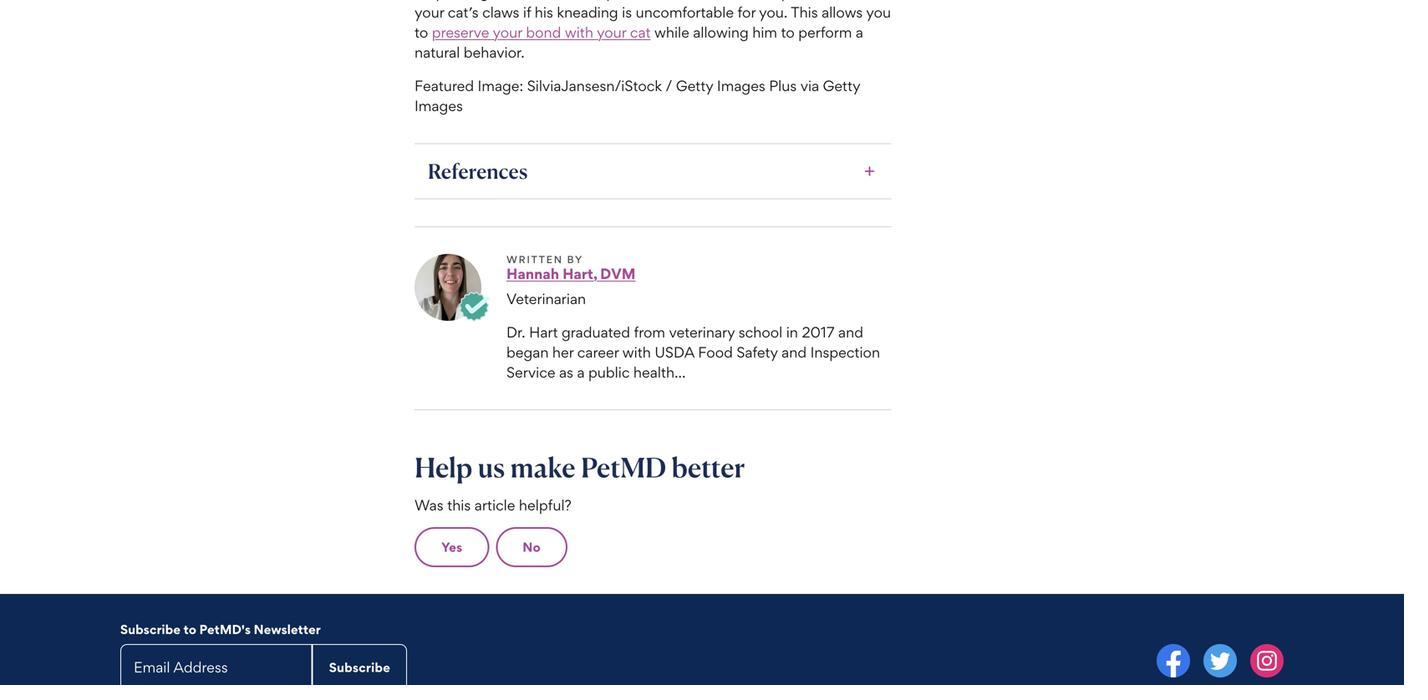 Task type: describe. For each thing, give the bounding box(es) containing it.
plus
[[769, 77, 797, 95]]

hart,
[[563, 265, 597, 283]]

0 vertical spatial images
[[717, 77, 766, 95]]

cat
[[630, 23, 651, 41]]

subscribe for subscribe
[[329, 660, 390, 675]]

article
[[475, 496, 515, 514]]

make
[[511, 451, 576, 484]]

usda
[[655, 343, 695, 361]]

her
[[553, 343, 574, 361]]

references
[[428, 158, 528, 184]]

a inside while allowing him to perform a natural behavior.
[[856, 23, 864, 41]]

as
[[559, 364, 574, 382]]

1 your from the left
[[493, 23, 522, 41]]

subscribe button
[[312, 644, 407, 686]]

natural
[[415, 43, 460, 61]]

subscribe to petmd's newsletter
[[120, 622, 321, 637]]

dvm
[[600, 265, 636, 283]]

newsletter
[[254, 622, 321, 637]]

was
[[415, 496, 444, 514]]

petmd's
[[199, 622, 251, 637]]

2 your from the left
[[597, 23, 627, 41]]

hannah hart, dvm image
[[415, 254, 482, 321]]

behavior.
[[464, 43, 525, 61]]

perform
[[799, 23, 852, 41]]

references image
[[862, 163, 878, 180]]

hannah hart, dvm link
[[507, 265, 636, 283]]

0 vertical spatial and
[[839, 323, 864, 341]]

help us make petmd better
[[415, 451, 745, 484]]

dr. hart graduated from veterinary school in 2017 and began her career with usda food safety and inspection service as a public health...
[[507, 323, 880, 382]]

written by hannah hart, dvm veterinarian
[[507, 254, 636, 308]]

silviajansesn/istock
[[527, 77, 662, 95]]

instagram image
[[1251, 645, 1284, 678]]

food
[[698, 343, 733, 361]]

from
[[634, 323, 666, 341]]

dr.
[[507, 323, 526, 341]]

help
[[415, 451, 473, 484]]

/
[[666, 77, 673, 95]]

featured
[[415, 77, 474, 95]]

facebook image
[[1157, 645, 1191, 678]]

yes
[[441, 540, 463, 555]]

bond
[[526, 23, 561, 41]]

health...
[[634, 364, 686, 382]]

veterinary
[[669, 323, 735, 341]]

petmd
[[581, 451, 666, 484]]

with inside dr. hart graduated from veterinary school in 2017 and began her career with usda food safety and inspection service as a public health...
[[623, 343, 651, 361]]

written
[[507, 254, 563, 266]]

helpful?
[[519, 496, 572, 514]]

while
[[655, 23, 690, 41]]

us
[[478, 451, 505, 484]]

hart
[[529, 323, 558, 341]]



Task type: locate. For each thing, give the bounding box(es) containing it.
images left plus
[[717, 77, 766, 95]]

a right as
[[577, 364, 585, 382]]

images
[[717, 77, 766, 95], [415, 97, 463, 115]]

1 vertical spatial to
[[184, 622, 196, 637]]

image:
[[478, 77, 524, 95]]

was this article helpful?
[[415, 496, 572, 514]]

with down from
[[623, 343, 651, 361]]

images down featured
[[415, 97, 463, 115]]

1 horizontal spatial your
[[597, 23, 627, 41]]

by
[[567, 254, 584, 266]]

getty
[[676, 77, 714, 95], [823, 77, 861, 95]]

a right perform
[[856, 23, 864, 41]]

and down in
[[782, 343, 807, 361]]

with
[[565, 23, 594, 41], [623, 343, 651, 361]]

better
[[672, 451, 745, 484]]

1 vertical spatial subscribe
[[329, 660, 390, 675]]

no button
[[496, 527, 568, 568]]

in
[[787, 323, 798, 341]]

1 horizontal spatial images
[[717, 77, 766, 95]]

1 horizontal spatial subscribe
[[329, 660, 390, 675]]

2017
[[802, 323, 835, 341]]

1 vertical spatial images
[[415, 97, 463, 115]]

0 horizontal spatial and
[[782, 343, 807, 361]]

him
[[753, 23, 778, 41]]

public
[[589, 364, 630, 382]]

service
[[507, 364, 556, 382]]

while allowing him to perform a natural behavior.
[[415, 23, 864, 61]]

safety
[[737, 343, 778, 361]]

1 vertical spatial with
[[623, 343, 651, 361]]

no
[[523, 540, 541, 555]]

0 vertical spatial with
[[565, 23, 594, 41]]

preserve your bond with your cat link
[[432, 23, 651, 41]]

your
[[493, 23, 522, 41], [597, 23, 627, 41]]

1 horizontal spatial a
[[856, 23, 864, 41]]

1 getty from the left
[[676, 77, 714, 95]]

1 horizontal spatial and
[[839, 323, 864, 341]]

subscribe for subscribe to petmd's newsletter
[[120, 622, 181, 637]]

began
[[507, 343, 549, 361]]

to inside while allowing him to perform a natural behavior.
[[781, 23, 795, 41]]

1 horizontal spatial getty
[[823, 77, 861, 95]]

and up inspection
[[839, 323, 864, 341]]

1 vertical spatial and
[[782, 343, 807, 361]]

0 vertical spatial a
[[856, 23, 864, 41]]

twitter image
[[1204, 645, 1237, 678]]

0 horizontal spatial getty
[[676, 77, 714, 95]]

your up behavior.
[[493, 23, 522, 41]]

subscribe
[[120, 622, 181, 637], [329, 660, 390, 675]]

yes button
[[415, 527, 489, 568]]

inspection
[[811, 343, 880, 361]]

school
[[739, 323, 783, 341]]

0 vertical spatial subscribe
[[120, 622, 181, 637]]

hannah
[[507, 265, 559, 283]]

preserve
[[432, 23, 490, 41]]

1 vertical spatial a
[[577, 364, 585, 382]]

1 horizontal spatial with
[[623, 343, 651, 361]]

0 horizontal spatial with
[[565, 23, 594, 41]]

getty right via
[[823, 77, 861, 95]]

with right the bond
[[565, 23, 594, 41]]

to
[[781, 23, 795, 41], [184, 622, 196, 637]]

0 horizontal spatial your
[[493, 23, 522, 41]]

2 getty from the left
[[823, 77, 861, 95]]

social element
[[709, 645, 1284, 681]]

your left cat
[[597, 23, 627, 41]]

getty right /
[[676, 77, 714, 95]]

this
[[447, 496, 471, 514]]

0 vertical spatial to
[[781, 23, 795, 41]]

featured image: silviajansesn/istock / getty images plus via getty images
[[415, 77, 861, 115]]

0 horizontal spatial subscribe
[[120, 622, 181, 637]]

1 horizontal spatial to
[[781, 23, 795, 41]]

via
[[801, 77, 820, 95]]

None email field
[[120, 644, 312, 686]]

career
[[578, 343, 619, 361]]

0 horizontal spatial a
[[577, 364, 585, 382]]

a
[[856, 23, 864, 41], [577, 364, 585, 382]]

0 horizontal spatial images
[[415, 97, 463, 115]]

to right him
[[781, 23, 795, 41]]

and
[[839, 323, 864, 341], [782, 343, 807, 361]]

a inside dr. hart graduated from veterinary school in 2017 and began her career with usda food safety and inspection service as a public health...
[[577, 364, 585, 382]]

preserve your bond with your cat
[[432, 23, 651, 41]]

graduated
[[562, 323, 630, 341]]

to left petmd's
[[184, 622, 196, 637]]

subscribe inside button
[[329, 660, 390, 675]]

allowing
[[693, 23, 749, 41]]

0 horizontal spatial to
[[184, 622, 196, 637]]

veterinarian
[[507, 290, 586, 308]]



Task type: vqa. For each thing, say whether or not it's contained in the screenshot.
Acting Weird option
no



